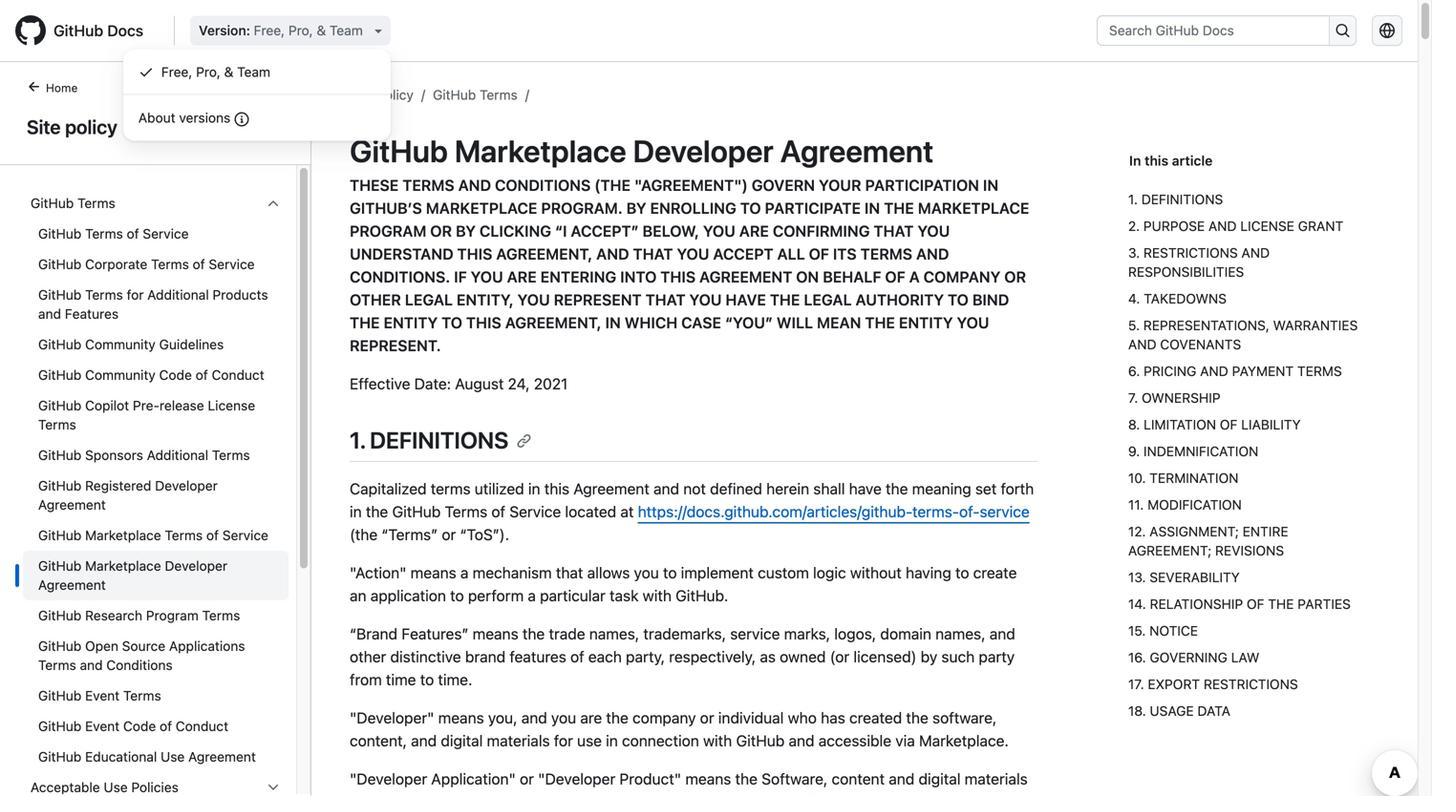 Task type: describe. For each thing, give the bounding box(es) containing it.
of left a
[[885, 268, 905, 286]]

0 horizontal spatial a
[[460, 564, 469, 583]]

2 names, from the left
[[935, 626, 986, 644]]

0 horizontal spatial definitions
[[370, 427, 509, 454]]

15. notice link
[[1128, 618, 1372, 645]]

github inside "developer" means you, and you are the company or individual who has created the software, content, and digital materials for use in connection with github and accessible via marketplace.
[[736, 733, 785, 751]]

terms inside dropdown button
[[77, 195, 115, 211]]

10.
[[1128, 471, 1146, 486]]

site for site policy
[[27, 116, 61, 138]]

behalf
[[823, 268, 881, 286]]

https://docs.github.com/articles/github-
[[638, 503, 912, 521]]

and down 'accept"'
[[596, 245, 629, 263]]

github terms element containing github terms
[[15, 188, 296, 773]]

acceptable use policies button
[[23, 773, 289, 797]]

agreement up your
[[780, 133, 934, 169]]

connection inside "developer" means you, and you are the company or individual who has created the software, content, and digital materials for use in connection with github and accessible via marketplace.
[[622, 733, 699, 751]]

https://docs.github.com/articles/github-terms-of-service (the "terms" or "tos").
[[350, 503, 1030, 544]]

"action"
[[350, 564, 407, 583]]

you down bind
[[957, 314, 989, 332]]

product"
[[620, 771, 681, 789]]

github inside github corporate terms of service link
[[38, 257, 81, 272]]

covenants
[[1160, 337, 1241, 353]]

free, pro, & team link
[[131, 57, 383, 87]]

source
[[122, 639, 165, 654]]

github inside "developer application" or "developer product" means the software, content and digital materials created by you for use in connection with github and accessible via marketplace and include
[[639, 794, 688, 797]]

to inside "brand features" means the trade names, trademarks, service marks, logos, domain names, and other distinctive brand features of each party, respectively, as owned (or licensed) by such party from time to time.
[[420, 671, 434, 690]]

with inside "developer application" or "developer product" means the software, content and digital materials created by you for use in connection with github and accessible via marketplace and include
[[606, 794, 635, 797]]

your
[[819, 176, 861, 194]]

domain
[[880, 626, 931, 644]]

0 horizontal spatial site policy link
[[23, 113, 288, 141]]

connection inside "developer application" or "developer product" means the software, content and digital materials created by you for use in connection with github and accessible via marketplace and include
[[525, 794, 602, 797]]

developer for github registered developer agreement link
[[155, 478, 218, 494]]

agreement for github registered developer agreement link
[[38, 497, 106, 513]]

august
[[455, 375, 504, 393]]

github terms of service link
[[23, 219, 289, 249]]

0 horizontal spatial to
[[442, 314, 462, 332]]

the inside 14. relationship of the parties link
[[1268, 597, 1294, 612]]

agreement;
[[1128, 543, 1212, 559]]

2 vertical spatial this
[[466, 314, 501, 332]]

via inside "developer" means you, and you are the company or individual who has created the software, content, and digital materials for use in connection with github and accessible via marketplace.
[[896, 733, 915, 751]]

revisions
[[1215, 543, 1284, 559]]

github sponsors additional terms
[[38, 448, 250, 463]]

create
[[973, 564, 1017, 583]]

0 horizontal spatial 1. definitions
[[350, 427, 509, 454]]

to left the perform
[[450, 587, 464, 605]]

in inside "developer" means you, and you are the company or individual who has created the software, content, and digital materials for use in connection with github and accessible via marketplace.
[[606, 733, 618, 751]]

a
[[909, 268, 920, 286]]

in right utilized
[[528, 480, 540, 498]]

5.
[[1128, 318, 1140, 333]]

of down guidelines
[[196, 367, 208, 383]]

research
[[85, 608, 142, 624]]

0 vertical spatial to
[[740, 199, 761, 217]]

marketplace up "conditions"
[[455, 133, 627, 169]]

you down participation
[[918, 222, 950, 240]]

owned
[[780, 648, 826, 667]]

and down "developer" on the bottom left of the page
[[411, 733, 437, 751]]

1 vertical spatial in
[[865, 199, 880, 217]]

1 horizontal spatial 1. definitions
[[1128, 192, 1223, 207]]

registered
[[85, 478, 151, 494]]

grant
[[1298, 218, 1344, 234]]

0 vertical spatial terms
[[402, 176, 454, 194]]

applications
[[169, 639, 245, 654]]

these terms and conditions (the "agreement") govern your participation in github's marketplace program. by enrolling to participate in the marketplace program or by clicking "i accept" below, you are confirming that you understand this agreement, and that you accept all of its terms and conditions.  if you are entering into this agreement on behalf of a company or other legal entity, you represent that you have the legal authority to bind the entity to this agreement, in which case "you" will mean the entity you represent.
[[350, 176, 1029, 355]]

2.
[[1128, 218, 1140, 234]]

limitation
[[1144, 417, 1216, 433]]

and down who
[[789, 733, 815, 751]]

marketplace inside "developer application" or "developer product" means the software, content and digital materials created by you for use in connection with github and accessible via marketplace and include
[[822, 794, 908, 797]]

1 horizontal spatial &
[[317, 22, 326, 38]]

community for code
[[85, 367, 156, 383]]

by inside "brand features" means the trade names, trademarks, service marks, logos, domain names, and other distinctive brand features of each party, respectively, as owned (or licensed) by such party from time to time.
[[921, 648, 938, 667]]

github copilot pre-release license terms
[[38, 398, 255, 433]]

8. limitation of liability
[[1128, 417, 1301, 433]]

github research program terms link
[[23, 601, 289, 632]]

2. purpose and license grant
[[1128, 218, 1344, 234]]

capitalized
[[350, 480, 427, 498]]

herein
[[766, 480, 809, 498]]

service inside https://docs.github.com/articles/github-terms-of-service (the "terms" or "tos").
[[980, 503, 1030, 521]]

date:
[[414, 375, 451, 393]]

or inside "developer" means you, and you are the company or individual who has created the software, content, and digital materials for use in connection with github and accessible via marketplace.
[[700, 710, 714, 728]]

the down participation
[[884, 199, 914, 217]]

or inside https://docs.github.com/articles/github-terms-of-service (the "terms" or "tos").
[[442, 526, 456, 544]]

modification
[[1148, 497, 1242, 513]]

0 vertical spatial agreement,
[[496, 245, 593, 263]]

and up a
[[916, 245, 949, 263]]

acceptable
[[31, 780, 100, 796]]

assignment;
[[1150, 524, 1239, 540]]

menu containing free, pro, & team
[[123, 49, 391, 141]]

github open source applications terms and conditions link
[[23, 632, 289, 681]]

policies
[[131, 780, 179, 796]]

triangle down image
[[371, 23, 386, 38]]

terms inside the github copilot pre-release license terms
[[38, 417, 76, 433]]

logic
[[813, 564, 846, 583]]

github docs
[[54, 21, 143, 40]]

and up clicking
[[458, 176, 491, 194]]

govern
[[752, 176, 815, 194]]

the down authority
[[865, 314, 895, 332]]

meaning
[[912, 480, 971, 498]]

conduct for github event code of conduct
[[176, 719, 228, 735]]

of down github terms of service link
[[193, 257, 205, 272]]

0 horizontal spatial are
[[507, 268, 537, 286]]

community for guidelines
[[85, 337, 156, 353]]

clicking
[[480, 222, 551, 240]]

of down 7. ownership 'link'
[[1220, 417, 1238, 433]]

9.
[[1128, 444, 1140, 460]]

on
[[796, 268, 819, 286]]

github inside the github copilot pre-release license terms
[[38, 398, 81, 414]]

github copilot pre-release license terms link
[[23, 391, 289, 440]]

site policy element
[[0, 77, 311, 797]]

service inside "brand features" means the trade names, trademarks, service marks, logos, domain names, and other distinctive brand features of each party, respectively, as owned (or licensed) by such party from time to time.
[[730, 626, 780, 644]]

you inside "developer" means you, and you are the company or individual who has created the software, content, and digital materials for use in connection with github and accessible via marketplace.
[[551, 710, 576, 728]]

"action" means a mechanism that allows you to implement custom logic without having to create an application to perform a particular task with github.
[[350, 564, 1017, 605]]

relationship
[[1150, 597, 1243, 612]]

agreement for github marketplace developer agreement link
[[38, 578, 106, 593]]

conditions
[[106, 658, 173, 674]]

this inside capitalized terms utilized in this agreement and not defined herein shall have the meaning set forth in the github terms of service located at
[[544, 480, 570, 498]]

(the
[[350, 526, 378, 544]]

0 vertical spatial 1. definitions link
[[1128, 186, 1372, 213]]

this inside in this article element
[[1145, 153, 1169, 169]]

1 vertical spatial by
[[456, 222, 476, 240]]

3. restrictions and responsibilities link
[[1128, 240, 1372, 286]]

you up the case
[[689, 291, 722, 309]]

means inside "brand features" means the trade names, trademarks, service marks, logos, domain names, and other distinctive brand features of each party, respectively, as owned (or licensed) by such party from time to time.
[[473, 626, 518, 644]]

0 vertical spatial free,
[[254, 22, 285, 38]]

github.
[[676, 587, 728, 605]]

the down the other
[[350, 314, 380, 332]]

0 vertical spatial team
[[330, 22, 363, 38]]

9. indemnification link
[[1128, 439, 1372, 465]]

2 "developer from the left
[[538, 771, 616, 789]]

mechanism
[[473, 564, 552, 583]]

0 horizontal spatial 1. definitions link
[[350, 427, 531, 454]]

by inside "developer application" or "developer product" means the software, content and digital materials created by you for use in connection with github and accessible via marketplace and include
[[406, 794, 423, 797]]

1 entity from the left
[[384, 314, 438, 332]]

below,
[[643, 222, 699, 240]]

the up will
[[770, 291, 800, 309]]

2 entity from the left
[[899, 314, 953, 332]]

16.
[[1128, 650, 1146, 666]]

terms
[[431, 480, 471, 498]]

restrictions inside 17. export restrictions link
[[1204, 677, 1298, 693]]

0 vertical spatial pro,
[[288, 22, 313, 38]]

marketplace inside github marketplace developer agreement
[[85, 558, 161, 574]]

developer for github marketplace developer agreement link
[[165, 558, 228, 574]]

of down github registered developer agreement link
[[206, 528, 219, 544]]

site policy / github terms /
[[350, 87, 529, 103]]

event for terms
[[85, 688, 120, 704]]

1 horizontal spatial or
[[1004, 268, 1026, 286]]

code for event
[[123, 719, 156, 735]]

ownership
[[1142, 390, 1221, 406]]

who
[[788, 710, 817, 728]]

located
[[565, 503, 616, 521]]

5. representations, warranties and covenants
[[1128, 318, 1358, 353]]

free, pro, & team
[[161, 64, 270, 80]]

means inside "developer" means you, and you are the company or individual who has created the software, content, and digital materials for use in connection with github and accessible via marketplace.
[[438, 710, 484, 728]]

application"
[[431, 771, 516, 789]]

use inside acceptable use policies dropdown button
[[104, 780, 128, 796]]

16. governing law
[[1128, 650, 1260, 666]]

https://docs.github.com/articles/github-terms-of-service link
[[638, 503, 1030, 521]]

1 vertical spatial agreement,
[[505, 314, 602, 332]]

additional inside github terms for additional products and features
[[147, 287, 209, 303]]

of down confirming
[[809, 245, 829, 263]]

have
[[726, 291, 766, 309]]

means inside "action" means a mechanism that allows you to implement custom logic without having to create an application to perform a particular task with github.
[[411, 564, 456, 583]]

marketplace down github registered developer agreement at the bottom left
[[85, 528, 161, 544]]

represent.
[[350, 337, 441, 355]]

0 vertical spatial are
[[739, 222, 769, 240]]

severability
[[1150, 570, 1240, 586]]

2 marketplace from the left
[[918, 199, 1029, 217]]

github inside github terms for additional products and features
[[38, 287, 81, 303]]

in this article element
[[1129, 151, 1380, 171]]

1 vertical spatial that
[[633, 245, 673, 263]]

Search GitHub Docs search field
[[1098, 16, 1329, 45]]

representations,
[[1143, 318, 1270, 333]]

such
[[942, 648, 975, 667]]

0 vertical spatial that
[[874, 222, 914, 240]]

0 vertical spatial site policy link
[[350, 87, 414, 103]]

and down "developer" means you, and you are the company or individual who has created the software, content, and digital materials for use in connection with github and accessible via marketplace.
[[692, 794, 718, 797]]

versions
[[179, 110, 231, 126]]

13.
[[1128, 570, 1146, 586]]

2 legal from the left
[[804, 291, 852, 309]]

to left create
[[955, 564, 969, 583]]

brand
[[465, 648, 506, 667]]

for inside github terms for additional products and features
[[127, 287, 144, 303]]

individual
[[718, 710, 784, 728]]

terms inside github terms for additional products and features
[[85, 287, 123, 303]]

0 vertical spatial or
[[430, 222, 452, 240]]

16. governing law link
[[1128, 645, 1372, 672]]

you down the below,
[[677, 245, 709, 263]]

0 vertical spatial this
[[457, 245, 492, 263]]

"tos").
[[460, 526, 509, 544]]

and inside 5. representations, warranties and covenants
[[1128, 337, 1157, 353]]

0 horizontal spatial in
[[605, 314, 621, 332]]

and down covenants
[[1200, 364, 1228, 379]]

github inside github terms of service link
[[38, 226, 81, 242]]

0 vertical spatial by
[[626, 199, 646, 217]]

case
[[681, 314, 721, 332]]

guidelines
[[159, 337, 224, 353]]

2 horizontal spatial to
[[948, 291, 969, 309]]

in inside "developer application" or "developer product" means the software, content and digital materials created by you for use in connection with github and accessible via marketplace and include
[[509, 794, 521, 797]]

of down github event terms link
[[160, 719, 172, 735]]

you right entity,
[[518, 291, 550, 309]]

1 horizontal spatial a
[[528, 587, 536, 605]]

3.
[[1128, 245, 1140, 261]]

5. representations, warranties and covenants link
[[1128, 312, 1372, 358]]

about versions
[[138, 110, 231, 126]]

you up accept
[[703, 222, 736, 240]]

trademarks,
[[643, 626, 726, 644]]

14.
[[1128, 597, 1146, 612]]

trade
[[549, 626, 585, 644]]

github research program terms
[[38, 608, 240, 624]]

0 vertical spatial definitions
[[1142, 192, 1223, 207]]



Task type: locate. For each thing, give the bounding box(es) containing it.
you inside "action" means a mechanism that allows you to implement custom logic without having to create an application to perform a particular task with github.
[[634, 564, 659, 583]]

service down forth
[[980, 503, 1030, 521]]

1 vertical spatial connection
[[525, 794, 602, 797]]

2 vertical spatial developer
[[165, 558, 228, 574]]

accessible down has
[[819, 733, 892, 751]]

2 horizontal spatial terms
[[1297, 364, 1342, 379]]

1 event from the top
[[85, 688, 120, 704]]

0 vertical spatial community
[[85, 337, 156, 353]]

created for the
[[849, 710, 902, 728]]

1 horizontal spatial pro,
[[288, 22, 313, 38]]

created
[[849, 710, 902, 728], [350, 794, 402, 797]]

0 vertical spatial &
[[317, 22, 326, 38]]

17.
[[1128, 677, 1144, 693]]

additional down github corporate terms of service link
[[147, 287, 209, 303]]

policy down triangle down icon
[[377, 87, 414, 103]]

0 vertical spatial sc 9kayk9 0 image
[[266, 196, 281, 211]]

0 vertical spatial by
[[921, 648, 938, 667]]

0 vertical spatial use
[[577, 733, 602, 751]]

1 vertical spatial policy
[[65, 116, 117, 138]]

0 vertical spatial developer
[[633, 133, 774, 169]]

agreement, down "i
[[496, 245, 593, 263]]

1 horizontal spatial use
[[577, 733, 602, 751]]

that up which
[[645, 291, 686, 309]]

policy for site policy
[[65, 116, 117, 138]]

that
[[874, 222, 914, 240], [633, 245, 673, 263], [645, 291, 686, 309]]

program.
[[541, 199, 623, 217]]

& down version:
[[224, 64, 234, 80]]

1. up the 2.
[[1128, 192, 1138, 207]]

for down application"
[[457, 794, 476, 797]]

purpose
[[1144, 218, 1205, 234]]

and left features
[[38, 306, 61, 322]]

2 vertical spatial in
[[605, 314, 621, 332]]

for down github corporate terms of service in the top left of the page
[[127, 287, 144, 303]]

1 horizontal spatial site
[[350, 87, 373, 103]]

site down home link
[[27, 116, 61, 138]]

or up 'understand'
[[430, 222, 452, 240]]

enrolling
[[650, 199, 736, 217]]

scroll to top image
[[1368, 747, 1383, 762]]

github marketplace developer agreement inside site policy element
[[38, 558, 228, 593]]

with right task
[[643, 587, 672, 605]]

developer inside github marketplace developer agreement
[[165, 558, 228, 574]]

0 vertical spatial github marketplace developer agreement
[[350, 133, 934, 169]]

"i
[[555, 222, 567, 240]]

in
[[1129, 153, 1141, 169]]

conduct
[[212, 367, 264, 383], [176, 719, 228, 735]]

and inside capitalized terms utilized in this agreement and not defined herein shall have the meaning set forth in the github terms of service located at
[[654, 480, 679, 498]]

& left triangle down icon
[[317, 22, 326, 38]]

names, up such
[[935, 626, 986, 644]]

2 github terms element from the top
[[15, 219, 296, 773]]

1 github terms element from the top
[[15, 188, 296, 773]]

select language: current language is english image
[[1380, 23, 1395, 38]]

1 vertical spatial via
[[799, 794, 818, 797]]

0 horizontal spatial entity
[[384, 314, 438, 332]]

use inside github educational use agreement link
[[161, 750, 185, 765]]

1 vertical spatial 1. definitions link
[[350, 427, 531, 454]]

or inside "developer application" or "developer product" means the software, content and digital materials created by you for use in connection with github and accessible via marketplace and include
[[520, 771, 534, 789]]

its
[[833, 245, 857, 263]]

agreement inside capitalized terms utilized in this agreement and not defined herein shall have the meaning set forth in the github terms of service located at
[[574, 480, 650, 498]]

to down company
[[948, 291, 969, 309]]

1. definitions link up 2. purpose and license grant
[[1128, 186, 1372, 213]]

the inside "developer application" or "developer product" means the software, content and digital materials created by you for use in connection with github and accessible via marketplace and include
[[735, 771, 758, 789]]

/ left github terms link at the top left
[[421, 87, 425, 103]]

0 vertical spatial additional
[[147, 287, 209, 303]]

1 vertical spatial additional
[[147, 448, 208, 463]]

site policy link
[[350, 87, 414, 103], [23, 113, 288, 141]]

2 / from the left
[[525, 87, 529, 103]]

in down represent
[[605, 314, 621, 332]]

marketplace down participation
[[918, 199, 1029, 217]]

developer
[[633, 133, 774, 169], [155, 478, 218, 494], [165, 558, 228, 574]]

accessible inside "developer" means you, and you are the company or individual who has created the software, content, and digital materials for use in connection with github and accessible via marketplace.
[[819, 733, 892, 751]]

2 sc 9kayk9 0 image from the top
[[266, 781, 281, 796]]

docs
[[107, 21, 143, 40]]

conduct down github event terms link
[[176, 719, 228, 735]]

by
[[921, 648, 938, 667], [406, 794, 423, 797]]

this up if
[[457, 245, 492, 263]]

1 vertical spatial definitions
[[370, 427, 509, 454]]

sc 9kayk9 0 image for github terms
[[266, 196, 281, 211]]

github registered developer agreement link
[[23, 471, 289, 521]]

sc 9kayk9 0 image for acceptable use policies
[[266, 781, 281, 796]]

github terms button
[[23, 188, 289, 219]]

0 horizontal spatial materials
[[487, 733, 550, 751]]

1 horizontal spatial use
[[161, 750, 185, 765]]

github inside github open source applications terms and conditions
[[38, 639, 81, 654]]

indemnification
[[1144, 444, 1259, 460]]

you left are
[[551, 710, 576, 728]]

warranties
[[1273, 318, 1358, 333]]

1 legal from the left
[[405, 291, 453, 309]]

logos,
[[834, 626, 876, 644]]

policy for site policy / github terms /
[[377, 87, 414, 103]]

created for by
[[350, 794, 402, 797]]

agreement down registered
[[38, 497, 106, 513]]

have
[[849, 480, 882, 498]]

terms up a
[[861, 245, 913, 263]]

a down mechanism
[[528, 587, 536, 605]]

event up github event code of conduct
[[85, 688, 120, 704]]

24,
[[508, 375, 530, 393]]

acceptable use policies
[[31, 780, 179, 796]]

that up a
[[874, 222, 914, 240]]

sc 9kayk9 0 image inside acceptable use policies dropdown button
[[266, 781, 281, 796]]

and right you,
[[521, 710, 547, 728]]

pro, down version:
[[196, 64, 221, 80]]

of down 13. severability link
[[1247, 597, 1265, 612]]

this right into
[[660, 268, 696, 286]]

program
[[350, 222, 426, 240]]

you
[[634, 564, 659, 583], [551, 710, 576, 728]]

agreement, down represent
[[505, 314, 602, 332]]

2 community from the top
[[85, 367, 156, 383]]

1 vertical spatial use
[[104, 780, 128, 796]]

0 horizontal spatial github marketplace developer agreement
[[38, 558, 228, 593]]

with inside "action" means a mechanism that allows you to implement custom logic without having to create an application to perform a particular task with github.
[[643, 587, 672, 605]]

github marketplace terms of service
[[38, 528, 268, 544]]

understand
[[350, 245, 453, 263]]

via
[[896, 733, 915, 751], [799, 794, 818, 797]]

that up into
[[633, 245, 673, 263]]

materials down you,
[[487, 733, 550, 751]]

corporate
[[85, 257, 147, 272]]

github terms element
[[15, 188, 296, 773], [15, 219, 296, 773]]

conditions.
[[350, 268, 450, 286]]

features
[[510, 648, 566, 667]]

None search field
[[1097, 15, 1357, 46]]

1 vertical spatial this
[[660, 268, 696, 286]]

14. relationship of the parties link
[[1128, 591, 1372, 618]]

and
[[458, 176, 491, 194], [1209, 218, 1237, 234], [596, 245, 629, 263], [916, 245, 949, 263], [1242, 245, 1270, 261], [1128, 337, 1157, 353], [1200, 364, 1228, 379]]

0 vertical spatial created
[[849, 710, 902, 728]]

0 horizontal spatial pro,
[[196, 64, 221, 80]]

& inside free, pro, & team link
[[224, 64, 234, 80]]

1 vertical spatial site
[[27, 116, 61, 138]]

0 horizontal spatial created
[[350, 794, 402, 797]]

github inside github marketplace terms of service link
[[38, 528, 81, 544]]

team
[[330, 22, 363, 38], [237, 64, 270, 80]]

export
[[1148, 677, 1200, 693]]

github event terms
[[38, 688, 161, 704]]

code for community
[[159, 367, 192, 383]]

you up task
[[634, 564, 659, 583]]

sc 9kayk9 0 image
[[266, 196, 281, 211], [266, 781, 281, 796]]

legal
[[405, 291, 453, 309], [804, 291, 852, 309]]

marketplace down content
[[822, 794, 908, 797]]

for inside "developer application" or "developer product" means the software, content and digital materials created by you for use in connection with github and accessible via marketplace and include
[[457, 794, 476, 797]]

implement
[[681, 564, 754, 583]]

github inside github registered developer agreement
[[38, 478, 81, 494]]

github inside github docs link
[[54, 21, 103, 40]]

license
[[208, 398, 255, 414]]

github terms element containing github terms of service
[[15, 219, 296, 773]]

and inside 3. restrictions and responsibilities
[[1242, 245, 1270, 261]]

and inside github open source applications terms and conditions
[[80, 658, 103, 674]]

if
[[454, 268, 467, 286]]

"developer down are
[[538, 771, 616, 789]]

and inside github terms for additional products and features
[[38, 306, 61, 322]]

0 vertical spatial a
[[460, 564, 469, 583]]

marketplace
[[455, 133, 627, 169], [85, 528, 161, 544], [85, 558, 161, 574], [822, 794, 908, 797]]

github inside github terms dropdown button
[[31, 195, 74, 211]]

1. inside 1. definitions link
[[1128, 192, 1138, 207]]

conduct inside the github community code of conduct link
[[212, 367, 264, 383]]

check image
[[138, 64, 154, 80]]

marketplace up clicking
[[426, 199, 537, 217]]

developer inside github registered developer agreement
[[155, 478, 218, 494]]

in this article
[[1129, 153, 1213, 169]]

"developer" means you, and you are the company or individual who has created the software, content, and digital materials for use in connection with github and accessible via marketplace.
[[350, 710, 1009, 751]]

and right content
[[889, 771, 915, 789]]

conduct for github community code of conduct
[[212, 367, 264, 383]]

legal up mean
[[804, 291, 852, 309]]

1 vertical spatial team
[[237, 64, 270, 80]]

0 horizontal spatial for
[[127, 287, 144, 303]]

community down github community guidelines
[[85, 367, 156, 383]]

1 vertical spatial developer
[[155, 478, 218, 494]]

entire
[[1243, 524, 1289, 540]]

team inside free, pro, & team link
[[237, 64, 270, 80]]

use
[[577, 733, 602, 751], [480, 794, 505, 797]]

and down open
[[80, 658, 103, 674]]

1 vertical spatial or
[[1004, 268, 1026, 286]]

this
[[1145, 153, 1169, 169], [544, 480, 570, 498]]

0 vertical spatial in
[[983, 176, 999, 194]]

for inside "developer" means you, and you are the company or individual who has created the software, content, and digital materials for use in connection with github and accessible via marketplace.
[[554, 733, 573, 751]]

0 vertical spatial conduct
[[212, 367, 264, 383]]

github registered developer agreement
[[38, 478, 218, 513]]

1 vertical spatial terms
[[861, 245, 913, 263]]

agreement for github educational use agreement link
[[188, 750, 256, 765]]

digital inside "developer application" or "developer product" means the software, content and digital materials created by you for use in connection with github and accessible via marketplace and include
[[919, 771, 961, 789]]

0 horizontal spatial via
[[799, 794, 818, 797]]

10. termination
[[1128, 471, 1239, 486]]

1 vertical spatial created
[[350, 794, 402, 797]]

1 horizontal spatial connection
[[622, 733, 699, 751]]

0 horizontal spatial service
[[730, 626, 780, 644]]

of down utilized
[[492, 503, 505, 521]]

conduct inside the github event code of conduct link
[[176, 719, 228, 735]]

0 vertical spatial for
[[127, 287, 144, 303]]

via inside "developer application" or "developer product" means the software, content and digital materials created by you for use in connection with github and accessible via marketplace and include
[[799, 794, 818, 797]]

"developer application" or "developer product" means the software, content and digital materials created by you for use in connection with github and accessible via marketplace and include
[[350, 771, 1028, 797]]

1 horizontal spatial created
[[849, 710, 902, 728]]

1 names, from the left
[[589, 626, 639, 644]]

github inside github marketplace developer agreement
[[38, 558, 81, 574]]

with down product"
[[606, 794, 635, 797]]

or right company at the left bottom
[[700, 710, 714, 728]]

this up located
[[544, 480, 570, 498]]

0 vertical spatial accessible
[[819, 733, 892, 751]]

means inside "developer application" or "developer product" means the software, content and digital materials created by you for use in connection with github and accessible via marketplace and include
[[685, 771, 731, 789]]

agreement inside github marketplace developer agreement
[[38, 578, 106, 593]]

agreement inside github registered developer agreement
[[38, 497, 106, 513]]

sponsors
[[85, 448, 143, 463]]

1 sc 9kayk9 0 image from the top
[[266, 196, 281, 211]]

github marketplace developer agreement up github research program terms at the bottom left of the page
[[38, 558, 228, 593]]

digital down "marketplace."
[[919, 771, 961, 789]]

0 horizontal spatial or
[[442, 526, 456, 544]]

entity up the represent.
[[384, 314, 438, 332]]

code
[[159, 367, 192, 383], [123, 719, 156, 735]]

1. definitions up purpose
[[1128, 192, 1223, 207]]

use inside "developer application" or "developer product" means the software, content and digital materials created by you for use in connection with github and accessible via marketplace and include
[[480, 794, 505, 797]]

1 horizontal spatial by
[[921, 648, 938, 667]]

2 vertical spatial that
[[645, 291, 686, 309]]

or left "tos").
[[442, 526, 456, 544]]

and down "marketplace."
[[912, 794, 938, 797]]

search image
[[1335, 23, 1351, 38]]

0 vertical spatial policy
[[377, 87, 414, 103]]

github terms link
[[433, 87, 518, 103]]

of up github corporate terms of service in the top left of the page
[[127, 226, 139, 242]]

are up accept
[[739, 222, 769, 240]]

2 vertical spatial to
[[442, 314, 462, 332]]

terms inside capitalized terms utilized in this agreement and not defined herein shall have the meaning set forth in the github terms of service located at
[[445, 503, 488, 521]]

service inside capitalized terms utilized in this agreement and not defined herein shall have the meaning set forth in the github terms of service located at
[[509, 503, 561, 521]]

github inside github sponsors additional terms link
[[38, 448, 81, 463]]

12. assignment; entire agreement; revisions
[[1128, 524, 1289, 559]]

github inside github research program terms link
[[38, 608, 81, 624]]

policy
[[377, 87, 414, 103], [65, 116, 117, 138]]

materials inside "developer application" or "developer product" means the software, content and digital materials created by you for use in connection with github and accessible via marketplace and include
[[965, 771, 1028, 789]]

use down educational
[[104, 780, 128, 796]]

7. ownership link
[[1128, 385, 1372, 412]]

0 vertical spatial service
[[980, 503, 1030, 521]]

entity
[[384, 314, 438, 332], [899, 314, 953, 332]]

1 marketplace from the left
[[426, 199, 537, 217]]

code up release
[[159, 367, 192, 383]]

having
[[906, 564, 951, 583]]

entering
[[540, 268, 616, 286]]

0 vertical spatial site
[[350, 87, 373, 103]]

to
[[740, 199, 761, 217], [948, 291, 969, 309], [442, 314, 462, 332]]

a
[[460, 564, 469, 583], [528, 587, 536, 605]]

event for code
[[85, 719, 120, 735]]

1 vertical spatial to
[[948, 291, 969, 309]]

program
[[146, 608, 199, 624]]

by left such
[[921, 648, 938, 667]]

(or
[[830, 648, 850, 667]]

0 horizontal spatial free,
[[161, 64, 192, 80]]

by down (the
[[626, 199, 646, 217]]

1 "developer from the left
[[350, 771, 427, 789]]

18.  usage data
[[1128, 704, 1231, 719]]

accept"
[[571, 222, 639, 240]]

0 horizontal spatial team
[[237, 64, 270, 80]]

0 horizontal spatial use
[[104, 780, 128, 796]]

in
[[983, 176, 999, 194], [865, 199, 880, 217], [605, 314, 621, 332]]

1 vertical spatial with
[[703, 733, 732, 751]]

1 horizontal spatial marketplace
[[918, 199, 1029, 217]]

0 horizontal spatial 1.
[[350, 427, 365, 454]]

github inside github event terms link
[[38, 688, 81, 704]]

at
[[620, 503, 634, 521]]

effective date: august 24, 2021
[[350, 375, 568, 393]]

github community guidelines
[[38, 337, 224, 353]]

sc 9kayk9 0 image inside github terms dropdown button
[[266, 196, 281, 211]]

1 horizontal spatial legal
[[804, 291, 852, 309]]

1 community from the top
[[85, 337, 156, 353]]

additional
[[147, 287, 209, 303], [147, 448, 208, 463]]

0 horizontal spatial &
[[224, 64, 234, 80]]

of inside capitalized terms utilized in this agreement and not defined herein shall have the meaning set forth in the github terms of service located at
[[492, 503, 505, 521]]

1 vertical spatial restrictions
[[1204, 677, 1298, 693]]

1 horizontal spatial by
[[626, 199, 646, 217]]

restrictions inside 3. restrictions and responsibilities
[[1144, 245, 1238, 261]]

1 vertical spatial &
[[224, 64, 234, 80]]

0 horizontal spatial this
[[544, 480, 570, 498]]

2 event from the top
[[85, 719, 120, 735]]

entity down authority
[[899, 314, 953, 332]]

github terms of service
[[38, 226, 189, 242]]

tooltip
[[1357, 736, 1395, 774]]

and inside "brand features" means the trade names, trademarks, service marks, logos, domain names, and other distinctive brand features of each party, respectively, as owned (or licensed) by such party from time to time.
[[990, 626, 1015, 644]]

0 vertical spatial this
[[1145, 153, 1169, 169]]

use down application"
[[480, 794, 505, 797]]

free, inside menu
[[161, 64, 192, 80]]

1 horizontal spatial 1.
[[1128, 192, 1138, 207]]

github open source applications terms and conditions
[[38, 639, 245, 674]]

github inside github educational use agreement link
[[38, 750, 81, 765]]

1 vertical spatial digital
[[919, 771, 961, 789]]

additional down github copilot pre-release license terms "link"
[[147, 448, 208, 463]]

this down entity,
[[466, 314, 501, 332]]

use up acceptable use policies dropdown button
[[161, 750, 185, 765]]

of inside "brand features" means the trade names, trademarks, service marks, logos, domain names, and other distinctive brand features of each party, respectively, as owned (or licensed) by such party from time to time.
[[570, 648, 584, 667]]

for down features
[[554, 733, 573, 751]]

1 / from the left
[[421, 87, 425, 103]]

created inside "developer application" or "developer product" means the software, content and digital materials created by you for use in connection with github and accessible via marketplace and include
[[350, 794, 402, 797]]

participate
[[765, 199, 861, 217]]

0 horizontal spatial by
[[456, 222, 476, 240]]

developer down github marketplace terms of service link on the left of page
[[165, 558, 228, 574]]

perform
[[468, 587, 524, 605]]

6. pricing and payment terms link
[[1128, 358, 1372, 385]]

1. definitions up terms on the bottom left of the page
[[350, 427, 509, 454]]

the inside "brand features" means the trade names, trademarks, service marks, logos, domain names, and other distinctive brand features of each party, respectively, as owned (or licensed) by such party from time to time.
[[522, 626, 545, 644]]

use inside "developer" means you, and you are the company or individual who has created the software, content, and digital materials for use in connection with github and accessible via marketplace.
[[577, 733, 602, 751]]

to down distinctive
[[420, 671, 434, 690]]

materials down "marketplace."
[[965, 771, 1028, 789]]

site down triangle down icon
[[350, 87, 373, 103]]

github inside github community guidelines link
[[38, 337, 81, 353]]

1 horizontal spatial terms
[[861, 245, 913, 263]]

1 vertical spatial for
[[554, 733, 573, 751]]

0 vertical spatial you
[[634, 564, 659, 583]]

0 horizontal spatial policy
[[65, 116, 117, 138]]

materials inside "developer" means you, and you are the company or individual who has created the software, content, and digital materials for use in connection with github and accessible via marketplace.
[[487, 733, 550, 751]]

github corporate terms of service
[[38, 257, 255, 272]]

connection down company at the left bottom
[[622, 733, 699, 751]]

this
[[457, 245, 492, 263], [660, 268, 696, 286], [466, 314, 501, 332]]

0 vertical spatial connection
[[622, 733, 699, 751]]

1 vertical spatial materials
[[965, 771, 1028, 789]]

1 horizontal spatial names,
[[935, 626, 986, 644]]

of-
[[959, 503, 980, 521]]

you up entity,
[[471, 268, 503, 286]]

are up entity,
[[507, 268, 537, 286]]

accessible
[[819, 733, 892, 751], [722, 794, 795, 797]]

definitions up terms on the bottom left of the page
[[370, 427, 509, 454]]

accessible inside "developer application" or "developer product" means the software, content and digital materials created by you for use in connection with github and accessible via marketplace and include
[[722, 794, 795, 797]]

and up party
[[990, 626, 1015, 644]]

in right participation
[[983, 176, 999, 194]]

and left not
[[654, 480, 679, 498]]

1 horizontal spatial for
[[457, 794, 476, 797]]

developer up the '"agreement")'
[[633, 133, 774, 169]]

has
[[821, 710, 845, 728]]

1 horizontal spatial 1. definitions link
[[1128, 186, 1372, 213]]

1 vertical spatial this
[[544, 480, 570, 498]]

or right application"
[[520, 771, 534, 789]]

1 horizontal spatial free,
[[254, 22, 285, 38]]

terms inside github open source applications terms and conditions
[[38, 658, 76, 674]]

1 horizontal spatial materials
[[965, 771, 1028, 789]]

github inside capitalized terms utilized in this agreement and not defined herein shall have the meaning set forth in the github terms of service located at
[[392, 503, 441, 521]]

site for site policy / github terms /
[[350, 87, 373, 103]]

to up github.
[[663, 564, 677, 583]]

created inside "developer" means you, and you are the company or individual who has created the software, content, and digital materials for use in connection with github and accessible via marketplace.
[[849, 710, 902, 728]]

and up 3. restrictions and responsibilities
[[1209, 218, 1237, 234]]

github educational use agreement link
[[23, 742, 289, 773]]

with inside "developer" means you, and you are the company or individual who has created the software, content, and digital materials for use in connection with github and accessible via marketplace.
[[703, 733, 732, 751]]

will
[[777, 314, 813, 332]]

1 vertical spatial code
[[123, 719, 156, 735]]

distinctive
[[390, 648, 461, 667]]

agreement
[[780, 133, 934, 169], [574, 480, 650, 498], [38, 497, 106, 513], [38, 578, 106, 593], [188, 750, 256, 765]]

pre-
[[133, 398, 160, 414]]

0 vertical spatial 1. definitions
[[1128, 192, 1223, 207]]

1 vertical spatial community
[[85, 367, 156, 383]]

0 horizontal spatial marketplace
[[426, 199, 537, 217]]

1 vertical spatial pro,
[[196, 64, 221, 80]]

into
[[620, 268, 657, 286]]

free, up free, pro, & team link
[[254, 22, 285, 38]]

menu
[[123, 49, 391, 141]]

are
[[580, 710, 602, 728]]

1 horizontal spatial with
[[643, 587, 672, 605]]

via down software,
[[799, 794, 818, 797]]

digital inside "developer" means you, and you are the company or individual who has created the software, content, and digital materials for use in connection with github and accessible via marketplace.
[[441, 733, 483, 751]]

in up "(the"
[[350, 503, 362, 521]]

1 vertical spatial conduct
[[176, 719, 228, 735]]



Task type: vqa. For each thing, say whether or not it's contained in the screenshot.
https://docs.github.com/articles/github-terms-of-service link
yes



